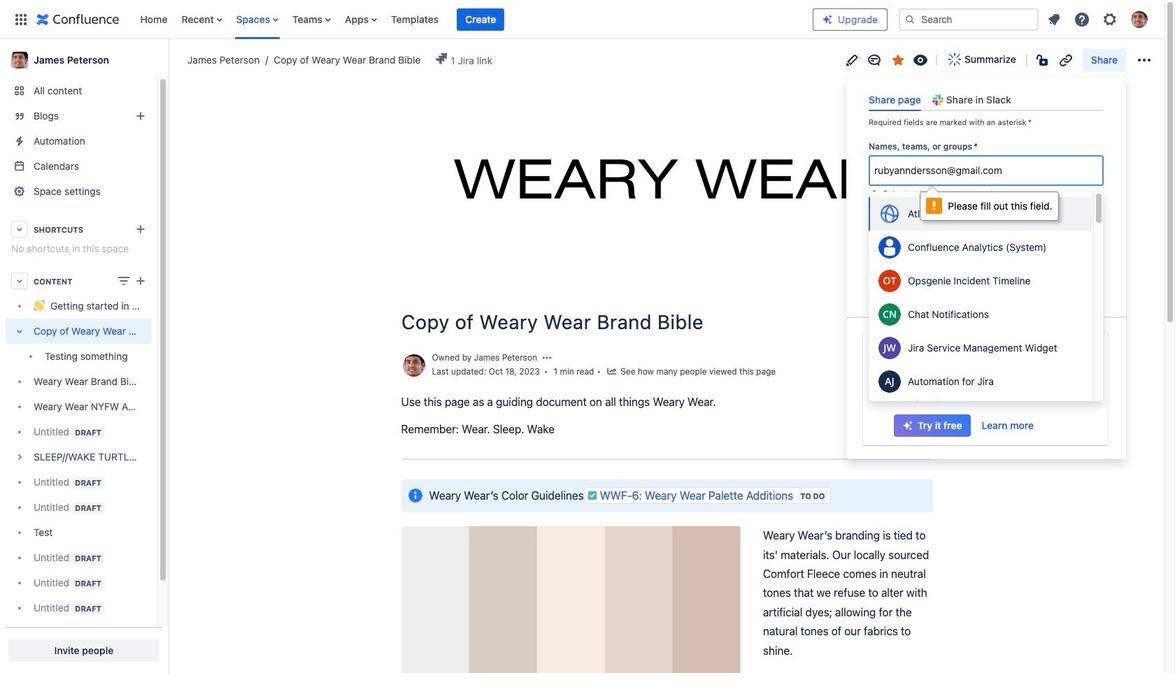 Task type: vqa. For each thing, say whether or not it's contained in the screenshot.
the right list
yes



Task type: describe. For each thing, give the bounding box(es) containing it.
copy link image
[[1057, 51, 1074, 68]]

settings icon image
[[1102, 11, 1118, 28]]

search image
[[904, 14, 916, 25]]

list for "premium" icon
[[1041, 7, 1156, 32]]

more information about james peterson image
[[401, 353, 426, 378]]

add shortcut image
[[132, 221, 149, 238]]

manage page ownership image
[[541, 353, 553, 364]]

no restrictions image
[[1035, 51, 1052, 68]]

stop watching image
[[912, 51, 929, 68]]

Search field
[[899, 8, 1039, 30]]

list for appswitcher icon
[[133, 0, 813, 39]]

edit this page image
[[844, 51, 860, 68]]

change view image
[[115, 273, 132, 290]]



Task type: locate. For each thing, give the bounding box(es) containing it.
list
[[133, 0, 813, 39], [1041, 7, 1156, 32]]

Anything they should know? text field
[[869, 224, 1104, 278]]

0 horizontal spatial list
[[133, 0, 813, 39]]

banner
[[0, 0, 1165, 39]]

neutrals.png image
[[401, 527, 740, 674]]

create a blog image
[[132, 108, 149, 125]]

tree item inside space element
[[6, 319, 152, 369]]

tab list
[[863, 88, 1109, 111]]

create a page image
[[132, 273, 149, 290]]

more actions image
[[1136, 51, 1153, 68]]

panel info image
[[407, 488, 424, 504]]

space element
[[0, 39, 168, 674]]

help icon image
[[1074, 11, 1090, 28]]

group
[[894, 415, 1042, 437]]

confluence image
[[36, 11, 119, 28], [36, 11, 119, 28]]

1 horizontal spatial list
[[1041, 7, 1156, 32]]

global element
[[8, 0, 813, 39]]

tree item
[[6, 319, 152, 369]]

None search field
[[899, 8, 1039, 30]]

unstar image
[[890, 51, 906, 68]]

None text field
[[874, 164, 1005, 178]]

error image
[[869, 189, 880, 200]]

tree inside space element
[[6, 294, 152, 646]]

tree
[[6, 294, 152, 646]]

collapse sidebar image
[[152, 46, 183, 74]]

list item inside list
[[457, 8, 505, 30]]

list item
[[457, 8, 505, 30]]

notification icon image
[[1046, 11, 1062, 28]]

your profile and preferences image
[[1131, 11, 1148, 28]]

premium image
[[822, 14, 833, 25]]

appswitcher icon image
[[13, 11, 29, 28]]



